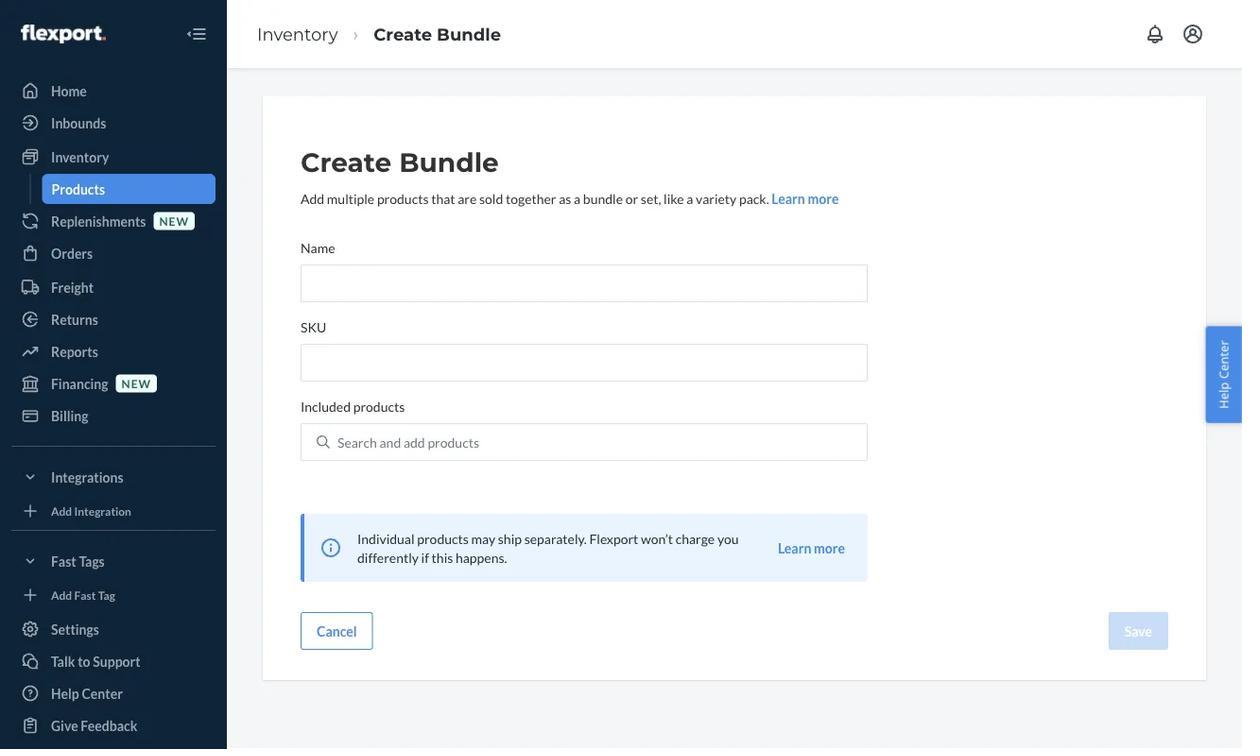 Task type: locate. For each thing, give the bounding box(es) containing it.
0 vertical spatial new
[[159, 214, 189, 228]]

new
[[159, 214, 189, 228], [122, 377, 151, 390]]

help
[[1216, 383, 1233, 409], [51, 686, 79, 702]]

give
[[51, 718, 78, 734]]

1 horizontal spatial inventory
[[257, 24, 338, 44]]

add up settings
[[51, 589, 72, 602]]

learn more button right "pack." at top right
[[772, 189, 839, 208]]

open notifications image
[[1144, 23, 1167, 45]]

0 vertical spatial create bundle
[[374, 24, 501, 44]]

name
[[301, 240, 335, 256]]

2 vertical spatial add
[[51, 589, 72, 602]]

0 vertical spatial add
[[301, 191, 325, 207]]

1 horizontal spatial new
[[159, 214, 189, 228]]

new for financing
[[122, 377, 151, 390]]

1 vertical spatial center
[[82, 686, 123, 702]]

learn
[[772, 191, 805, 207], [778, 540, 812, 557]]

returns
[[51, 312, 98, 328]]

fast left tags
[[51, 554, 76, 570]]

inventory
[[257, 24, 338, 44], [51, 149, 109, 165]]

bundle inside breadcrumbs navigation
[[437, 24, 501, 44]]

1 horizontal spatial help center
[[1216, 341, 1233, 409]]

fast tags
[[51, 554, 105, 570]]

0 horizontal spatial a
[[574, 191, 581, 207]]

0 horizontal spatial help center
[[51, 686, 123, 702]]

0 vertical spatial help center
[[1216, 341, 1233, 409]]

tag
[[98, 589, 115, 602]]

add left multiple at top left
[[301, 191, 325, 207]]

save
[[1125, 624, 1153, 640]]

give feedback button
[[11, 711, 216, 741]]

help center
[[1216, 341, 1233, 409], [51, 686, 123, 702]]

inventory link
[[257, 24, 338, 44], [11, 142, 216, 172]]

tags
[[79, 554, 105, 570]]

1 horizontal spatial a
[[687, 191, 693, 207]]

search and add products
[[338, 435, 479, 451]]

inventory link inside breadcrumbs navigation
[[257, 24, 338, 44]]

0 horizontal spatial inventory link
[[11, 142, 216, 172]]

0 horizontal spatial help
[[51, 686, 79, 702]]

reports
[[51, 344, 98, 360]]

add for add multiple products that are sold together as a bundle or set, like a variety pack. learn more
[[301, 191, 325, 207]]

0 vertical spatial center
[[1216, 341, 1233, 379]]

fast left tag
[[74, 589, 96, 602]]

create
[[374, 24, 432, 44], [301, 147, 392, 179]]

variety
[[696, 191, 737, 207]]

products right add
[[428, 435, 479, 451]]

products up this
[[417, 531, 469, 547]]

0 vertical spatial fast
[[51, 554, 76, 570]]

create bundle link
[[374, 24, 501, 44]]

search
[[338, 435, 377, 451]]

happens.
[[456, 550, 507, 566]]

learn right "pack." at top right
[[772, 191, 805, 207]]

included products
[[301, 399, 405, 415]]

financing
[[51, 376, 108, 392]]

orders
[[51, 245, 93, 261]]

returns link
[[11, 304, 216, 335]]

learn more button right you
[[778, 539, 845, 558]]

add left integration
[[51, 504, 72, 518]]

learn right you
[[778, 540, 812, 557]]

integrations button
[[11, 462, 216, 493]]

won't
[[641, 531, 673, 547]]

new down the products link
[[159, 214, 189, 228]]

None text field
[[301, 265, 868, 303], [301, 344, 868, 382], [301, 265, 868, 303], [301, 344, 868, 382]]

create bundle
[[374, 24, 501, 44], [301, 147, 499, 179]]

replenishments
[[51, 213, 146, 229]]

more
[[808, 191, 839, 207], [814, 540, 845, 557]]

new down reports link
[[122, 377, 151, 390]]

create inside breadcrumbs navigation
[[374, 24, 432, 44]]

center
[[1216, 341, 1233, 379], [82, 686, 123, 702]]

to
[[78, 654, 90, 670]]

give feedback
[[51, 718, 138, 734]]

help center link
[[11, 679, 216, 709]]

set,
[[641, 191, 661, 207]]

add multiple products that are sold together as a bundle or set, like a variety pack. learn more
[[301, 191, 839, 207]]

0 vertical spatial inventory link
[[257, 24, 338, 44]]

fast inside dropdown button
[[51, 554, 76, 570]]

products
[[377, 191, 429, 207], [353, 399, 405, 415], [428, 435, 479, 451], [417, 531, 469, 547]]

separately.
[[524, 531, 587, 547]]

0 horizontal spatial inventory
[[51, 149, 109, 165]]

may
[[471, 531, 496, 547]]

inventory inside breadcrumbs navigation
[[257, 24, 338, 44]]

included
[[301, 399, 351, 415]]

0 vertical spatial create
[[374, 24, 432, 44]]

reports link
[[11, 337, 216, 367]]

0 vertical spatial help
[[1216, 383, 1233, 409]]

1 vertical spatial add
[[51, 504, 72, 518]]

settings link
[[11, 615, 216, 645]]

talk
[[51, 654, 75, 670]]

1 horizontal spatial center
[[1216, 341, 1233, 379]]

0 vertical spatial learn more button
[[772, 189, 839, 208]]

flexport
[[590, 531, 639, 547]]

products inside individual products may ship separately. flexport won't charge you differently if this happens.
[[417, 531, 469, 547]]

1 horizontal spatial help
[[1216, 383, 1233, 409]]

1 vertical spatial new
[[122, 377, 151, 390]]

0 horizontal spatial new
[[122, 377, 151, 390]]

together
[[506, 191, 556, 207]]

1 horizontal spatial inventory link
[[257, 24, 338, 44]]

add integration
[[51, 504, 131, 518]]

0 vertical spatial bundle
[[437, 24, 501, 44]]

help inside button
[[1216, 383, 1233, 409]]

learn more button
[[772, 189, 839, 208], [778, 539, 845, 558]]

bundle
[[437, 24, 501, 44], [399, 147, 499, 179]]

1 vertical spatial help center
[[51, 686, 123, 702]]

sku
[[301, 319, 326, 335]]

breadcrumbs navigation
[[242, 7, 516, 62]]

fast
[[51, 554, 76, 570], [74, 589, 96, 602]]

a right "as"
[[574, 191, 581, 207]]

support
[[93, 654, 141, 670]]

add for add integration
[[51, 504, 72, 518]]

feedback
[[81, 718, 138, 734]]

a right like
[[687, 191, 693, 207]]

as
[[559, 191, 571, 207]]

0 vertical spatial inventory
[[257, 24, 338, 44]]

like
[[664, 191, 684, 207]]

add
[[301, 191, 325, 207], [51, 504, 72, 518], [51, 589, 72, 602]]

flexport logo image
[[21, 25, 106, 43]]

a
[[574, 191, 581, 207], [687, 191, 693, 207]]



Task type: vqa. For each thing, say whether or not it's contained in the screenshot.
topmost "Flexport"
no



Task type: describe. For each thing, give the bounding box(es) containing it.
integration
[[74, 504, 131, 518]]

products left that
[[377, 191, 429, 207]]

home
[[51, 83, 87, 99]]

products link
[[42, 174, 216, 204]]

freight
[[51, 279, 94, 296]]

help center inside button
[[1216, 341, 1233, 409]]

inbounds
[[51, 115, 106, 131]]

are
[[458, 191, 477, 207]]

create bundle inside breadcrumbs navigation
[[374, 24, 501, 44]]

open account menu image
[[1182, 23, 1205, 45]]

help center button
[[1206, 326, 1243, 423]]

cancel
[[317, 624, 357, 640]]

sold
[[479, 191, 503, 207]]

products
[[52, 181, 105, 197]]

individual
[[357, 531, 415, 547]]

pack.
[[739, 191, 769, 207]]

0 horizontal spatial center
[[82, 686, 123, 702]]

this
[[432, 550, 453, 566]]

billing
[[51, 408, 88, 424]]

talk to support button
[[11, 647, 216, 677]]

0 vertical spatial more
[[808, 191, 839, 207]]

2 a from the left
[[687, 191, 693, 207]]

1 vertical spatial fast
[[74, 589, 96, 602]]

add integration link
[[11, 500, 216, 523]]

1 vertical spatial learn more button
[[778, 539, 845, 558]]

you
[[718, 531, 739, 547]]

add fast tag
[[51, 589, 115, 602]]

1 vertical spatial create bundle
[[301, 147, 499, 179]]

1 vertical spatial help
[[51, 686, 79, 702]]

1 vertical spatial bundle
[[399, 147, 499, 179]]

differently
[[357, 550, 419, 566]]

bundle
[[583, 191, 623, 207]]

save button
[[1109, 613, 1169, 651]]

1 a from the left
[[574, 191, 581, 207]]

freight link
[[11, 272, 216, 303]]

1 vertical spatial create
[[301, 147, 392, 179]]

fast tags button
[[11, 547, 216, 577]]

close navigation image
[[185, 23, 208, 45]]

products up and
[[353, 399, 405, 415]]

integrations
[[51, 470, 124, 486]]

inbounds link
[[11, 108, 216, 138]]

learn more
[[778, 540, 845, 557]]

cancel button
[[301, 613, 373, 651]]

charge
[[676, 531, 715, 547]]

home link
[[11, 76, 216, 106]]

that
[[431, 191, 455, 207]]

talk to support
[[51, 654, 141, 670]]

1 vertical spatial inventory
[[51, 149, 109, 165]]

orders link
[[11, 238, 216, 269]]

settings
[[51, 622, 99, 638]]

add for add fast tag
[[51, 589, 72, 602]]

billing link
[[11, 401, 216, 431]]

if
[[421, 550, 429, 566]]

ship
[[498, 531, 522, 547]]

1 vertical spatial inventory link
[[11, 142, 216, 172]]

0 vertical spatial learn
[[772, 191, 805, 207]]

add fast tag link
[[11, 584, 216, 607]]

and
[[380, 435, 401, 451]]

search image
[[317, 436, 330, 449]]

center inside button
[[1216, 341, 1233, 379]]

new for replenishments
[[159, 214, 189, 228]]

individual products may ship separately. flexport won't charge you differently if this happens.
[[357, 531, 739, 566]]

add
[[404, 435, 425, 451]]

1 vertical spatial learn
[[778, 540, 812, 557]]

multiple
[[327, 191, 375, 207]]

1 vertical spatial more
[[814, 540, 845, 557]]

or
[[626, 191, 638, 207]]



